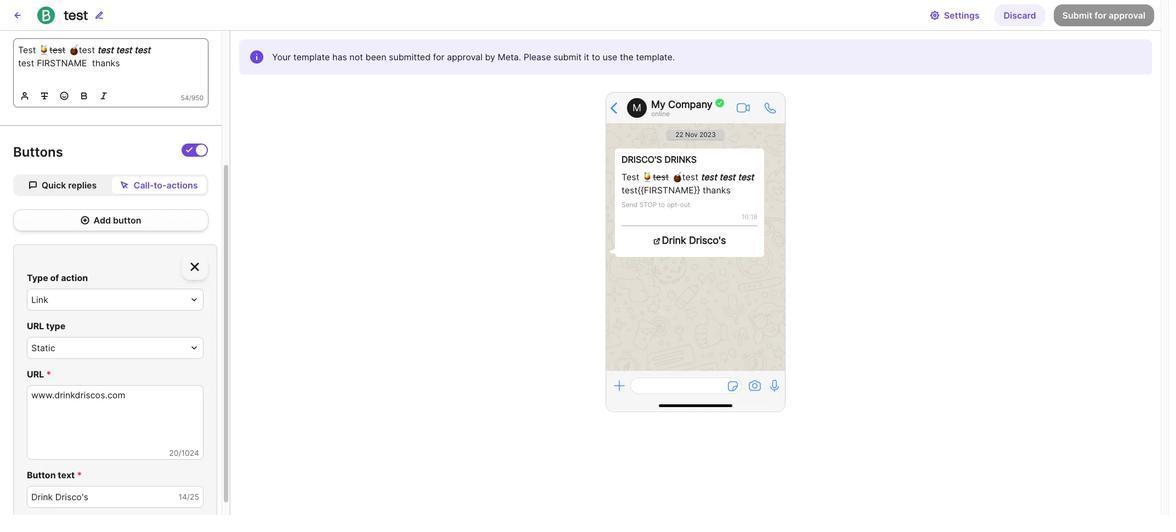 Task type: locate. For each thing, give the bounding box(es) containing it.
settings
[[944, 10, 980, 21]]

approval left by
[[447, 52, 483, 63]]

stop
[[640, 201, 657, 209]]

send
[[622, 201, 638, 209]]

1 horizontal spatial 🍹
[[642, 172, 653, 183]]

0 horizontal spatial test 🍹 test 🧉test
[[18, 45, 95, 56]]

1 vertical spatial 🧉test
[[672, 172, 699, 183]]

for right submit
[[1095, 10, 1107, 21]]

test down back button image
[[18, 45, 36, 56]]

has
[[332, 52, 347, 63]]

url
[[27, 321, 44, 332], [27, 369, 44, 380]]

0 vertical spatial approval
[[1109, 10, 1146, 21]]

0 horizontal spatial 🍹
[[38, 45, 49, 56]]

1 vertical spatial url
[[27, 369, 44, 380]]

for right submitted
[[433, 52, 445, 63]]

static button
[[27, 338, 204, 360]]

link button
[[27, 289, 204, 311]]

🍹 inside rich text editor, main text box
[[38, 45, 49, 56]]

1 url from the top
[[27, 321, 44, 332]]

22 nov 2023
[[676, 131, 716, 139]]

company
[[669, 99, 713, 110]]

quick
[[42, 180, 66, 191]]

1 vertical spatial approval
[[447, 52, 483, 63]]

1 vertical spatial to
[[659, 201, 665, 209]]

test 🍹 test 🧉test up firstname
[[18, 45, 95, 56]]

0 vertical spatial for
[[1095, 10, 1107, 21]]

url *
[[27, 369, 51, 380]]

dialog
[[1161, 0, 1170, 516]]

quick replies button
[[15, 177, 110, 194]]

1 vertical spatial for
[[433, 52, 445, 63]]

Enter button text here text field
[[27, 487, 204, 509]]

to inside alert
[[592, 52, 600, 63]]

url left type
[[27, 321, 44, 332]]

button text *
[[27, 470, 82, 481]]

for
[[1095, 10, 1107, 21], [433, 52, 445, 63]]

2 url from the top
[[27, 369, 44, 380]]

1 vertical spatial /
[[187, 493, 190, 502]]

test 🍹 test 🧉test
[[18, 45, 95, 56], [622, 172, 699, 183]]

🍹
[[38, 45, 49, 56], [642, 172, 653, 183]]

of
[[50, 273, 59, 284]]

0 horizontal spatial to
[[592, 52, 600, 63]]

1 horizontal spatial to
[[659, 201, 665, 209]]

{{firstname}}
[[638, 185, 701, 196]]

approval right submit
[[1109, 10, 1146, 21]]

test for test test test test firstname ⁠⁠⁠⁠⁠⁠⁠ thanks
[[18, 45, 36, 56]]

1 vertical spatial *
[[77, 470, 82, 481]]

1 horizontal spatial test 🍹 test 🧉test
[[622, 172, 699, 183]]

0 horizontal spatial for
[[433, 52, 445, 63]]

0 vertical spatial 🍹
[[38, 45, 49, 56]]

buttons
[[13, 144, 63, 160]]

1 horizontal spatial test
[[622, 172, 640, 183]]

1 horizontal spatial 🧉test
[[672, 172, 699, 183]]

🍹 down drisco's
[[642, 172, 653, 183]]

to inside send stop to opt-out 10:18
[[659, 201, 665, 209]]

test 🍹 test 🧉test inside rich text editor, main text box
[[18, 45, 95, 56]]

1 vertical spatial test
[[622, 172, 640, 183]]

0 vertical spatial url
[[27, 321, 44, 332]]

0 vertical spatial /
[[189, 94, 191, 102]]

* down static
[[46, 369, 51, 380]]

thanks
[[703, 185, 731, 196]]

add
[[94, 215, 111, 226]]

Enter URL here text field
[[27, 386, 204, 461]]

type of action
[[27, 273, 88, 284]]

test inside rich text editor, main text box
[[18, 45, 36, 56]]

submit for approval
[[1063, 10, 1146, 21]]

it
[[584, 52, 590, 63]]

0 horizontal spatial approval
[[447, 52, 483, 63]]

for inside button
[[1095, 10, 1107, 21]]

back button image
[[13, 11, 22, 19]]

edit template name image
[[95, 11, 104, 19]]

to left opt-
[[659, 201, 665, 209]]

call-
[[134, 180, 154, 191]]

to-
[[154, 180, 167, 191]]

drisco's drinks
[[622, 154, 697, 165]]

approval
[[1109, 10, 1146, 21], [447, 52, 483, 63]]

your
[[272, 52, 291, 63]]

test
[[64, 7, 88, 23], [49, 45, 65, 56], [97, 45, 113, 56], [116, 45, 132, 56], [134, 45, 150, 56], [18, 58, 34, 69], [622, 172, 757, 196], [653, 172, 669, 183], [701, 172, 717, 183], [720, 172, 736, 183], [738, 172, 754, 183]]

test down drisco's
[[622, 172, 640, 183]]

firstname
[[37, 58, 87, 69]]

your template has not been submitted for approval by meta. please submit it to use the template.
[[272, 52, 675, 63]]

* right text
[[77, 470, 82, 481]]

0 vertical spatial test 🍹 test 🧉test
[[18, 45, 95, 56]]

by
[[485, 52, 495, 63]]

1 vertical spatial test 🍹 test 🧉test
[[622, 172, 699, 183]]

0 vertical spatial *
[[46, 369, 51, 380]]

url for url type
[[27, 321, 44, 332]]

🧉test
[[68, 45, 95, 56], [672, 172, 699, 183]]

out
[[680, 201, 690, 209]]

test 🍹 test 🧉test up {{firstname}}
[[622, 172, 699, 183]]

⁠⁠⁠⁠⁠⁠⁠ thanks
[[90, 58, 120, 69]]

add button button
[[13, 210, 209, 232]]

to right it
[[592, 52, 600, 63]]

1 horizontal spatial approval
[[1109, 10, 1146, 21]]

actions
[[167, 180, 198, 191]]

950
[[191, 94, 204, 102]]

0 horizontal spatial 🧉test
[[68, 45, 95, 56]]

call-to-actions
[[134, 180, 198, 191]]

url down static
[[27, 369, 44, 380]]

🍹 up firstname
[[38, 45, 49, 56]]

type
[[27, 273, 48, 284]]

🧉test inside rich text editor, main text box
[[68, 45, 95, 56]]

🧉test up firstname
[[68, 45, 95, 56]]

to
[[592, 52, 600, 63], [659, 201, 665, 209]]

been
[[366, 52, 387, 63]]

drisco's
[[689, 235, 726, 246]]

action
[[61, 273, 88, 284]]

submit
[[1063, 10, 1093, 21]]

0 vertical spatial to
[[592, 52, 600, 63]]

test
[[18, 45, 36, 56], [622, 172, 640, 183]]

*
[[46, 369, 51, 380], [77, 470, 82, 481]]

None checkbox
[[182, 144, 208, 157]]

submit
[[554, 52, 582, 63]]

/
[[189, 94, 191, 102], [187, 493, 190, 502]]

approval inside button
[[1109, 10, 1146, 21]]

0 horizontal spatial test
[[18, 45, 36, 56]]

1 horizontal spatial *
[[77, 470, 82, 481]]

1 vertical spatial 🍹
[[642, 172, 653, 183]]

template.
[[636, 52, 675, 63]]

0 vertical spatial test
[[18, 45, 36, 56]]

🧉test up the {{firstname}} thanks
[[672, 172, 699, 183]]

1 horizontal spatial for
[[1095, 10, 1107, 21]]

22
[[676, 131, 684, 139]]

0 vertical spatial 🧉test
[[68, 45, 95, 56]]



Task type: vqa. For each thing, say whether or not it's contained in the screenshot.
the Test related to {FIRSTNAME} thanks
yes



Task type: describe. For each thing, give the bounding box(es) containing it.
link
[[31, 295, 48, 306]]

{{firstname}} thanks
[[638, 185, 731, 196]]

my
[[651, 99, 666, 110]]

add button
[[94, 215, 141, 226]]

template
[[293, 52, 330, 63]]

for inside alert
[[433, 52, 445, 63]]

14
[[179, 493, 187, 502]]

meta.
[[498, 52, 521, 63]]

54 / 950
[[181, 94, 204, 102]]

online
[[651, 109, 670, 118]]

drisco's
[[622, 154, 662, 165]]

type
[[46, 321, 65, 332]]

the
[[620, 52, 634, 63]]

submitted
[[389, 52, 431, 63]]

approval inside alert
[[447, 52, 483, 63]]

button
[[27, 470, 56, 481]]

🧉test for firstname
[[68, 45, 95, 56]]

text
[[58, 470, 75, 481]]

replies
[[68, 180, 97, 191]]

use
[[603, 52, 618, 63]]

drinks
[[665, 154, 697, 165]]

test test test
[[701, 172, 754, 183]]

url type
[[27, 321, 65, 332]]

test for {{firstname}} thanks
[[622, 172, 640, 183]]

0 horizontal spatial *
[[46, 369, 51, 380]]

button
[[113, 215, 141, 226]]

my company online
[[651, 99, 713, 118]]

drink drisco's
[[662, 235, 726, 246]]

discard button
[[995, 4, 1045, 26]]

discard
[[1004, 10, 1036, 21]]

url for url *
[[27, 369, 44, 380]]

your template has not been submitted for approval by meta. please submit it to use the template. alert
[[239, 40, 1153, 75]]

please
[[524, 52, 551, 63]]

static
[[31, 343, 55, 354]]

Rich Text Editor, main text field
[[14, 39, 208, 85]]

settings button
[[921, 4, 989, 26]]

10:18
[[742, 213, 758, 221]]

🍹 for {{firstname}}
[[642, 172, 653, 183]]

test test test test firstname ⁠⁠⁠⁠⁠⁠⁠ thanks
[[18, 45, 150, 69]]

🍹 for firstname
[[38, 45, 49, 56]]

/ for 14
[[187, 493, 190, 502]]

send stop to opt-out 10:18
[[622, 201, 758, 221]]

nov
[[686, 131, 698, 139]]

14 / 25
[[179, 493, 199, 502]]

m
[[633, 102, 642, 114]]

🧉test for {{firstname}}
[[672, 172, 699, 183]]

opt-
[[667, 201, 680, 209]]

quick replies
[[42, 180, 97, 191]]

test 🍹 test 🧉test for firstname
[[18, 45, 95, 56]]

submit for approval button
[[1054, 4, 1155, 26]]

call-to-actions button
[[112, 177, 206, 194]]

not
[[350, 52, 363, 63]]

test 🍹 test 🧉test for {{firstname}}
[[622, 172, 699, 183]]

2023
[[700, 131, 716, 139]]

54
[[181, 94, 189, 102]]

25
[[190, 493, 199, 502]]

/ for 54
[[189, 94, 191, 102]]

drink
[[662, 235, 686, 246]]



